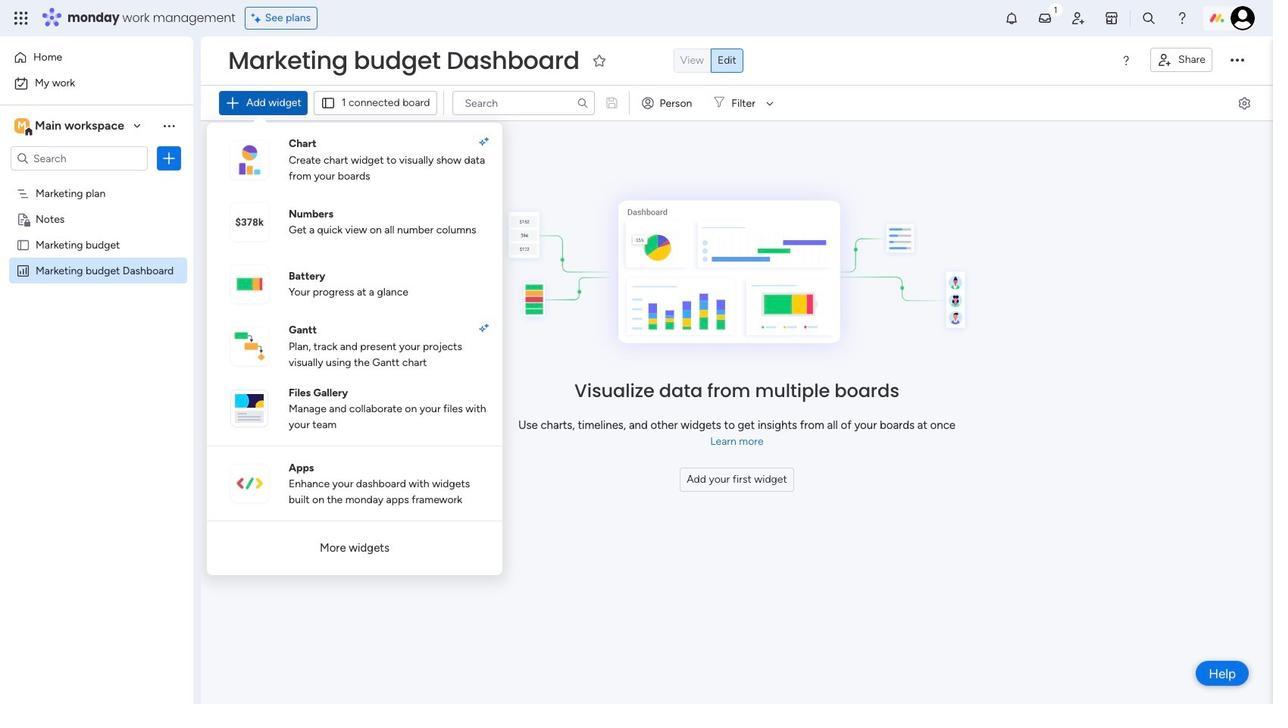 Task type: describe. For each thing, give the bounding box(es) containing it.
arrow down image
[[761, 94, 779, 112]]

Search in workspace field
[[32, 150, 127, 167]]

more options image
[[1231, 54, 1245, 67]]

workspace options image
[[162, 118, 177, 133]]

private board image
[[16, 212, 30, 226]]

1 vertical spatial option
[[9, 71, 184, 96]]

share image
[[1158, 52, 1173, 67]]

public dashboard image
[[16, 263, 30, 278]]

menu image
[[1121, 55, 1133, 67]]

search image
[[577, 97, 589, 109]]

notifications image
[[1005, 11, 1020, 26]]



Task type: vqa. For each thing, say whether or not it's contained in the screenshot.
SEARCH FIELD
yes



Task type: locate. For each thing, give the bounding box(es) containing it.
list box
[[0, 177, 193, 488]]

2 vertical spatial option
[[0, 179, 193, 182]]

None field
[[224, 45, 584, 77]]

workspace selection element
[[14, 117, 127, 136]]

select product image
[[14, 11, 29, 26]]

banner
[[201, 36, 1274, 121]]

invite members image
[[1071, 11, 1087, 26]]

workspace image
[[14, 118, 30, 134]]

options image
[[162, 151, 177, 166]]

kendall parks image
[[1231, 6, 1256, 30]]

help image
[[1175, 11, 1190, 26]]

public board image
[[16, 237, 30, 252]]

search everything image
[[1142, 11, 1157, 26]]

Filter dashboard by text search field
[[452, 91, 595, 115]]

see plans image
[[252, 10, 265, 27]]

None search field
[[452, 91, 595, 115]]

0 vertical spatial option
[[9, 45, 184, 70]]

option
[[9, 45, 184, 70], [9, 71, 184, 96], [0, 179, 193, 182]]

1 image
[[1049, 1, 1063, 18]]

add to favorites image
[[592, 53, 607, 68]]

monday marketplace image
[[1105, 11, 1120, 26]]

update feed image
[[1038, 11, 1053, 26]]



